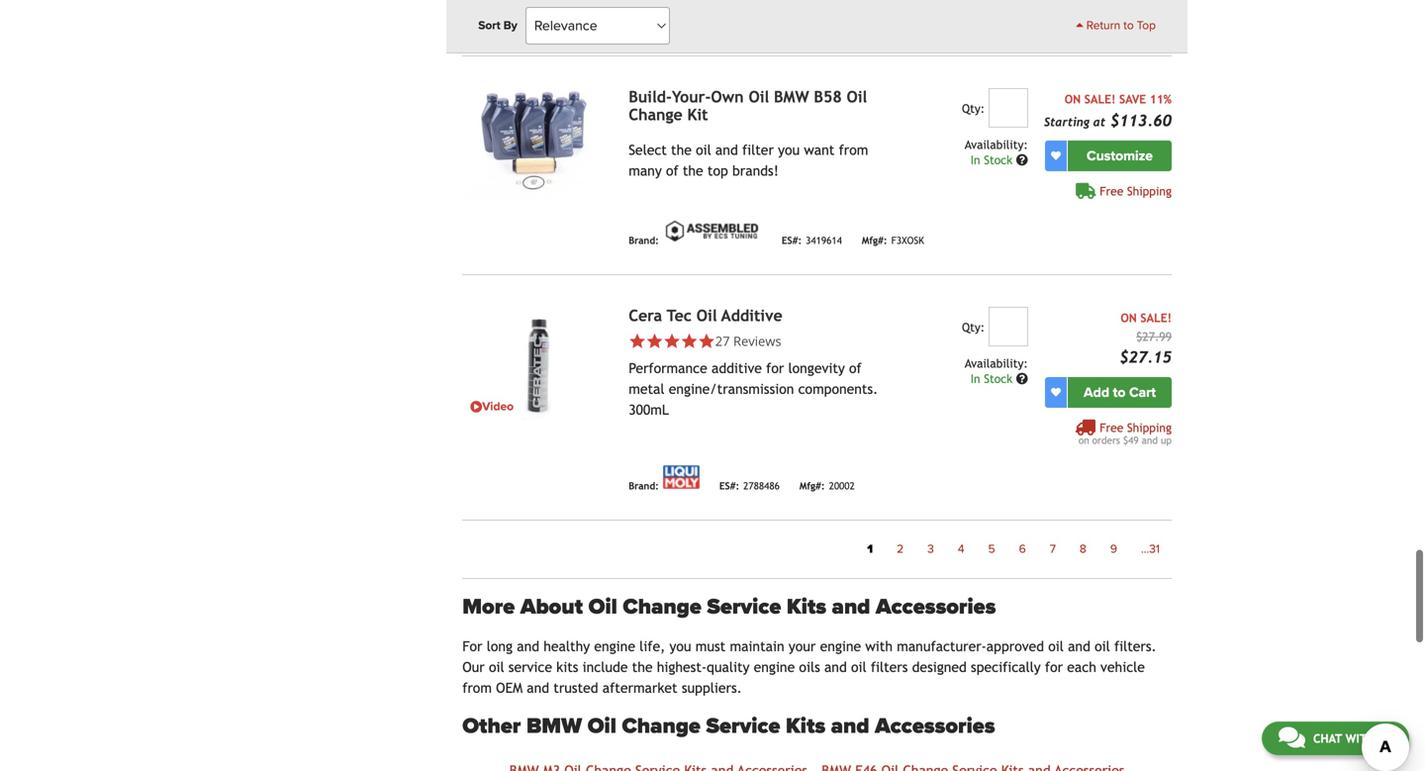 Task type: locate. For each thing, give the bounding box(es) containing it.
your-
[[672, 88, 711, 106]]

300ml
[[629, 402, 669, 418]]

1 vertical spatial sale!
[[1141, 311, 1172, 325]]

engine up "include"
[[594, 639, 636, 654]]

shipping for free shipping
[[1128, 184, 1172, 198]]

0 vertical spatial from
[[839, 142, 869, 158]]

1 in from the top
[[971, 153, 981, 167]]

star image down tec
[[681, 333, 698, 350]]

6
[[1019, 542, 1026, 557]]

1 brand: from the top
[[629, 16, 659, 27]]

1 vertical spatial bmw
[[527, 713, 582, 740]]

0 vertical spatial qty:
[[962, 102, 985, 116]]

engine up oils
[[820, 639, 861, 654]]

es#: left 3419614
[[782, 235, 802, 246]]

kits
[[557, 659, 579, 675]]

sale! for 11%
[[1085, 92, 1116, 106]]

you up highest- on the left of the page
[[670, 639, 692, 654]]

availability:
[[965, 138, 1028, 152], [965, 357, 1028, 370]]

add to wish list image for 11%
[[1051, 151, 1061, 161]]

engine
[[594, 639, 636, 654], [820, 639, 861, 654], [754, 659, 795, 675]]

0 vertical spatial you
[[778, 142, 800, 158]]

qty: for build-your-own oil bmw b58 oil change kit
[[962, 102, 985, 116]]

mfg#: for cera tec oil additive
[[800, 480, 825, 491]]

service
[[509, 659, 552, 675]]

0 vertical spatial in
[[971, 153, 981, 167]]

brand: for build-
[[629, 235, 659, 246]]

oil
[[749, 88, 769, 106], [847, 88, 868, 106], [697, 307, 717, 325], [589, 594, 618, 620], [588, 713, 617, 740]]

0 vertical spatial change
[[629, 106, 683, 124]]

oil for more about oil change service kits and accessories
[[589, 594, 618, 620]]

aftermarket
[[603, 680, 678, 696]]

star image
[[646, 333, 664, 350], [664, 333, 681, 350]]

0 vertical spatial brand:
[[629, 16, 659, 27]]

service up maintain
[[707, 594, 781, 620]]

None number field
[[989, 88, 1028, 128], [989, 307, 1028, 347], [989, 88, 1028, 128], [989, 307, 1028, 347]]

accessories for other bmw oil change service kits and accessories
[[875, 713, 995, 740]]

1 star image from the left
[[629, 333, 646, 350]]

star image down cera
[[629, 333, 646, 350]]

you left want
[[778, 142, 800, 158]]

es#:
[[782, 235, 802, 246], [720, 480, 740, 491]]

2 in stock from the top
[[971, 372, 1017, 386]]

0 horizontal spatial for
[[766, 361, 784, 376]]

for
[[766, 361, 784, 376], [1045, 659, 1063, 675]]

1 shipping from the top
[[1128, 184, 1172, 198]]

1 vertical spatial on
[[1121, 311, 1137, 325]]

return
[[1087, 18, 1121, 33]]

with inside for long and healthy engine life, you must maintain your engine with manufacturer-approved oil and oil filters. our oil service kits include the highest-quality engine oils and oil filters designed specifically for each vehicle from oem and trusted aftermarket suppliers.
[[866, 639, 893, 654]]

oil left filters on the right of page
[[851, 659, 867, 675]]

change down aftermarket
[[622, 713, 701, 740]]

up
[[1161, 435, 1172, 446]]

1 horizontal spatial for
[[1045, 659, 1063, 675]]

in
[[971, 153, 981, 167], [971, 372, 981, 386]]

1 vertical spatial es#:
[[720, 480, 740, 491]]

0 vertical spatial to
[[1124, 18, 1134, 33]]

approved
[[987, 639, 1044, 654]]

chat with us
[[1314, 732, 1393, 746]]

and right oils
[[825, 659, 847, 675]]

performance additive for longevity of metal engine/transmission components. 300ml
[[629, 361, 878, 418]]

27 reviews
[[715, 332, 782, 350]]

free shipping on orders $49 and up
[[1079, 421, 1172, 446]]

0 vertical spatial in stock
[[971, 153, 1017, 167]]

liqui-moly - corporate logo image left the es#: 2788486
[[663, 465, 700, 489]]

sort
[[478, 18, 501, 33]]

to for top
[[1124, 18, 1134, 33]]

1 vertical spatial change
[[623, 594, 702, 620]]

add to cart
[[1084, 384, 1156, 401]]

add to wish list image right question circle image
[[1051, 151, 1061, 161]]

from right want
[[839, 142, 869, 158]]

want
[[804, 142, 835, 158]]

to inside button
[[1113, 384, 1126, 401]]

kits down for long and healthy engine life, you must maintain your engine with manufacturer-approved oil and oil filters. our oil service kits include the highest-quality engine oils and oil filters designed specifically for each vehicle from oem and trusted aftermarket suppliers.
[[786, 713, 826, 740]]

1 vertical spatial you
[[670, 639, 692, 654]]

1 kits from the top
[[787, 594, 827, 620]]

brand: up build-
[[629, 16, 659, 27]]

1 vertical spatial accessories
[[875, 713, 995, 740]]

2 vertical spatial brand:
[[629, 480, 659, 491]]

oil inside select the oil and filter you want from many of the top brands!
[[696, 142, 712, 158]]

1 vertical spatial shipping
[[1128, 421, 1172, 435]]

sale! inside on sale!                         save 11% starting at $113.60
[[1085, 92, 1116, 106]]

cera
[[629, 307, 662, 325]]

0 horizontal spatial on
[[1065, 92, 1081, 106]]

1 27 reviews link from the left
[[629, 332, 885, 350]]

and up top
[[716, 142, 738, 158]]

shipping down customize on the right of the page
[[1128, 184, 1172, 198]]

0 vertical spatial shipping
[[1128, 184, 1172, 198]]

0 horizontal spatial you
[[670, 639, 692, 654]]

0 vertical spatial service
[[707, 594, 781, 620]]

sale! for $27.15
[[1141, 311, 1172, 325]]

for left each
[[1045, 659, 1063, 675]]

stock left question circle image
[[984, 153, 1013, 167]]

27 reviews link
[[629, 332, 885, 350], [715, 332, 782, 350]]

you inside select the oil and filter you want from many of the top brands!
[[778, 142, 800, 158]]

1 in stock from the top
[[971, 153, 1017, 167]]

3419614
[[806, 235, 842, 246]]

oil right about
[[589, 594, 618, 620]]

comments image
[[1279, 726, 1306, 749]]

2 horizontal spatial engine
[[820, 639, 861, 654]]

of right many
[[666, 163, 679, 179]]

es#3419614 - f3xosk - build-your-own oil bmw b58 oil change kit - select the oil and filter you want from many of the top brands! - assembled by ecs - bmw image
[[463, 88, 613, 201]]

from inside for long and healthy engine life, you must maintain your engine with manufacturer-approved oil and oil filters. our oil service kits include the highest-quality engine oils and oil filters designed specifically for each vehicle from oem and trusted aftermarket suppliers.
[[463, 680, 492, 696]]

from inside select the oil and filter you want from many of the top brands!
[[839, 142, 869, 158]]

3 brand: from the top
[[629, 480, 659, 491]]

0 horizontal spatial with
[[866, 639, 893, 654]]

oil right own
[[749, 88, 769, 106]]

brands!
[[733, 163, 779, 179]]

with up filters on the right of page
[[866, 639, 893, 654]]

2 kits from the top
[[786, 713, 826, 740]]

sale! up at at the top right of page
[[1085, 92, 1116, 106]]

mfg#: left f3xosk
[[862, 235, 888, 246]]

1 horizontal spatial on
[[1121, 311, 1137, 325]]

bmw down the trusted
[[527, 713, 582, 740]]

add to wish list image left add
[[1051, 388, 1061, 398]]

star image down cera
[[646, 333, 664, 350]]

oil right tec
[[697, 307, 717, 325]]

and left "up"
[[1142, 435, 1158, 446]]

at
[[1094, 115, 1106, 129]]

1 vertical spatial for
[[1045, 659, 1063, 675]]

sort by
[[478, 18, 518, 33]]

change up life,
[[623, 594, 702, 620]]

$27.15
[[1120, 348, 1172, 366]]

additive
[[712, 361, 762, 376]]

2 star image from the left
[[681, 333, 698, 350]]

paginated product list navigation navigation
[[463, 537, 1172, 563]]

cera tec oil additive link
[[629, 307, 783, 325]]

f3xosk
[[892, 235, 925, 246]]

1 horizontal spatial sale!
[[1141, 311, 1172, 325]]

2 availability: from the top
[[965, 357, 1028, 370]]

in for cera tec oil additive
[[971, 372, 981, 386]]

1 vertical spatial free
[[1100, 421, 1124, 435]]

cera tec oil additive
[[629, 307, 783, 325]]

availability: for cera tec oil additive
[[965, 357, 1028, 370]]

on inside on sale!                         save 11% starting at $113.60
[[1065, 92, 1081, 106]]

from down our
[[463, 680, 492, 696]]

filters
[[871, 659, 908, 675]]

other bmw oil change service kits and accessories
[[463, 713, 995, 740]]

in for build-your-own oil bmw b58 oil change kit
[[971, 153, 981, 167]]

engine down maintain
[[754, 659, 795, 675]]

1 vertical spatial qty:
[[962, 320, 985, 334]]

orders
[[1093, 435, 1121, 446]]

0 vertical spatial stock
[[984, 153, 1013, 167]]

availability: for build-your-own oil bmw b58 oil change kit
[[965, 138, 1028, 152]]

1 vertical spatial stock
[[984, 372, 1013, 386]]

service down suppliers.
[[706, 713, 781, 740]]

components.
[[799, 381, 878, 397]]

0 vertical spatial sale!
[[1085, 92, 1116, 106]]

other
[[463, 713, 521, 740]]

stock left question circle icon
[[984, 372, 1013, 386]]

2 vertical spatial change
[[622, 713, 701, 740]]

to
[[1124, 18, 1134, 33], [1113, 384, 1126, 401]]

stock
[[984, 153, 1013, 167], [984, 372, 1013, 386]]

brand: left assembled by ecs - corporate logo
[[629, 235, 659, 246]]

oil for other bmw oil change service kits and accessories
[[588, 713, 617, 740]]

9
[[1111, 542, 1118, 557]]

accessories up manufacturer-
[[876, 594, 996, 620]]

kits for other bmw oil change service kits and accessories
[[786, 713, 826, 740]]

liqui-moly - corporate logo image up your-
[[663, 1, 700, 25]]

1 horizontal spatial bmw
[[774, 88, 809, 106]]

1 add to wish list image from the top
[[1051, 151, 1061, 161]]

change up select
[[629, 106, 683, 124]]

free for free shipping on orders $49 and up
[[1100, 421, 1124, 435]]

and inside free shipping on orders $49 and up
[[1142, 435, 1158, 446]]

metal
[[629, 381, 665, 397]]

shipping down cart in the right of the page
[[1128, 421, 1172, 435]]

es#: for additive
[[720, 480, 740, 491]]

1 vertical spatial with
[[1346, 732, 1375, 746]]

oil up top
[[696, 142, 712, 158]]

0 vertical spatial kits
[[787, 594, 827, 620]]

build-
[[629, 88, 672, 106]]

change
[[629, 106, 683, 124], [623, 594, 702, 620], [622, 713, 701, 740]]

free shipping
[[1100, 184, 1172, 198]]

2 brand: from the top
[[629, 235, 659, 246]]

oil down the trusted
[[588, 713, 617, 740]]

…31
[[1141, 542, 1160, 557]]

the left top
[[683, 163, 704, 179]]

for down "reviews"
[[766, 361, 784, 376]]

1 horizontal spatial you
[[778, 142, 800, 158]]

add to wish list image
[[1051, 151, 1061, 161], [1051, 388, 1061, 398]]

availability: up question circle image
[[965, 138, 1028, 152]]

1 vertical spatial in
[[971, 372, 981, 386]]

0 vertical spatial add to wish list image
[[1051, 151, 1061, 161]]

and inside select the oil and filter you want from many of the top brands!
[[716, 142, 738, 158]]

add to wish list image for $27.15
[[1051, 388, 1061, 398]]

service for about
[[707, 594, 781, 620]]

5 link
[[977, 537, 1007, 563]]

include
[[583, 659, 628, 675]]

0 horizontal spatial mfg#:
[[800, 480, 825, 491]]

to left top
[[1124, 18, 1134, 33]]

0 vertical spatial of
[[666, 163, 679, 179]]

1 stock from the top
[[984, 153, 1013, 167]]

kits up your at the bottom right of the page
[[787, 594, 827, 620]]

sale! up $27.99
[[1141, 311, 1172, 325]]

star image down tec
[[664, 333, 681, 350]]

0 vertical spatial es#:
[[782, 235, 802, 246]]

customize link
[[1068, 141, 1172, 171]]

20002
[[829, 480, 855, 491]]

sale!
[[1085, 92, 1116, 106], [1141, 311, 1172, 325]]

2 add to wish list image from the top
[[1051, 388, 1061, 398]]

on up $27.99
[[1121, 311, 1137, 325]]

1 availability: from the top
[[965, 138, 1028, 152]]

$49
[[1124, 435, 1139, 446]]

of up components.
[[849, 361, 862, 376]]

shipping for free shipping on orders $49 and up
[[1128, 421, 1172, 435]]

reviews
[[734, 332, 782, 350]]

accessories down designed
[[875, 713, 995, 740]]

free right 'on' at the bottom of the page
[[1100, 421, 1124, 435]]

kits for more about oil change service kits and accessories
[[787, 594, 827, 620]]

kits
[[787, 594, 827, 620], [786, 713, 826, 740]]

stock for build-your-own oil bmw b58 oil change kit
[[984, 153, 1013, 167]]

in left question circle image
[[971, 153, 981, 167]]

1 free from the top
[[1100, 184, 1124, 198]]

brand: down 300ml
[[629, 480, 659, 491]]

0 vertical spatial free
[[1100, 184, 1124, 198]]

to right add
[[1113, 384, 1126, 401]]

oil right b58
[[847, 88, 868, 106]]

the right select
[[671, 142, 692, 158]]

with left us
[[1346, 732, 1375, 746]]

customize
[[1087, 148, 1153, 165]]

0 vertical spatial availability:
[[965, 138, 1028, 152]]

availability: up question circle icon
[[965, 357, 1028, 370]]

oil
[[696, 142, 712, 158], [1049, 639, 1064, 654], [1095, 639, 1111, 654], [489, 659, 505, 675], [851, 659, 867, 675]]

star image
[[629, 333, 646, 350], [681, 333, 698, 350], [698, 333, 715, 350]]

accessories
[[876, 594, 996, 620], [875, 713, 995, 740]]

build-your-own oil bmw b58 oil change kit
[[629, 88, 868, 124]]

1 vertical spatial brand:
[[629, 235, 659, 246]]

0 horizontal spatial from
[[463, 680, 492, 696]]

in stock for cera tec oil additive
[[971, 372, 1017, 386]]

1 vertical spatial service
[[706, 713, 781, 740]]

0 horizontal spatial of
[[666, 163, 679, 179]]

the
[[671, 142, 692, 158], [683, 163, 704, 179], [632, 659, 653, 675]]

1 horizontal spatial engine
[[754, 659, 795, 675]]

liqui-moly - corporate logo image
[[663, 1, 700, 25], [663, 465, 700, 489]]

service
[[707, 594, 781, 620], [706, 713, 781, 740]]

2 shipping from the top
[[1128, 421, 1172, 435]]

0 vertical spatial for
[[766, 361, 784, 376]]

shipping inside free shipping on orders $49 and up
[[1128, 421, 1172, 435]]

with
[[866, 639, 893, 654], [1346, 732, 1375, 746]]

return to top link
[[1076, 17, 1156, 35]]

free inside free shipping on orders $49 and up
[[1100, 421, 1124, 435]]

in left question circle icon
[[971, 372, 981, 386]]

1 qty: from the top
[[962, 102, 985, 116]]

1 vertical spatial kits
[[786, 713, 826, 740]]

0 vertical spatial liqui-moly - corporate logo image
[[663, 1, 700, 25]]

0 vertical spatial with
[[866, 639, 893, 654]]

3 star image from the left
[[698, 333, 715, 350]]

star image down cera tec oil additive link
[[698, 333, 715, 350]]

on inside on sale! $27.99 $27.15
[[1121, 311, 1137, 325]]

0 horizontal spatial sale!
[[1085, 92, 1116, 106]]

1 horizontal spatial es#:
[[782, 235, 802, 246]]

0 vertical spatial bmw
[[774, 88, 809, 106]]

2 qty: from the top
[[962, 320, 985, 334]]

2 in from the top
[[971, 372, 981, 386]]

sale! inside on sale! $27.99 $27.15
[[1141, 311, 1172, 325]]

1 vertical spatial of
[[849, 361, 862, 376]]

5
[[989, 542, 996, 557]]

1 horizontal spatial from
[[839, 142, 869, 158]]

1 vertical spatial liqui-moly - corporate logo image
[[663, 465, 700, 489]]

1 horizontal spatial mfg#:
[[862, 235, 888, 246]]

1 vertical spatial add to wish list image
[[1051, 388, 1061, 398]]

1 vertical spatial mfg#:
[[800, 480, 825, 491]]

qty:
[[962, 102, 985, 116], [962, 320, 985, 334]]

2 vertical spatial the
[[632, 659, 653, 675]]

0 vertical spatial mfg#:
[[862, 235, 888, 246]]

brand:
[[629, 16, 659, 27], [629, 235, 659, 246], [629, 480, 659, 491]]

1 vertical spatial from
[[463, 680, 492, 696]]

on
[[1065, 92, 1081, 106], [1121, 311, 1137, 325]]

1 horizontal spatial of
[[849, 361, 862, 376]]

0 horizontal spatial es#:
[[720, 480, 740, 491]]

1 star image from the left
[[646, 333, 664, 350]]

2 liqui-moly - corporate logo image from the top
[[663, 465, 700, 489]]

2 free from the top
[[1100, 421, 1124, 435]]

1 vertical spatial to
[[1113, 384, 1126, 401]]

mfg#: left 20002
[[800, 480, 825, 491]]

27
[[715, 332, 730, 350]]

0 vertical spatial accessories
[[876, 594, 996, 620]]

1 vertical spatial in stock
[[971, 372, 1017, 386]]

more
[[463, 594, 515, 620]]

2 stock from the top
[[984, 372, 1013, 386]]

0 vertical spatial on
[[1065, 92, 1081, 106]]

es#: left 2788486
[[720, 480, 740, 491]]

bmw left b58
[[774, 88, 809, 106]]

chat with us link
[[1262, 722, 1410, 755]]

free down customize link
[[1100, 184, 1124, 198]]

and
[[716, 142, 738, 158], [1142, 435, 1158, 446], [832, 594, 871, 620], [517, 639, 540, 654], [1068, 639, 1091, 654], [825, 659, 847, 675], [527, 680, 550, 696], [831, 713, 870, 740]]

1 vertical spatial availability:
[[965, 357, 1028, 370]]

on up starting
[[1065, 92, 1081, 106]]

you
[[778, 142, 800, 158], [670, 639, 692, 654]]

the up aftermarket
[[632, 659, 653, 675]]



Task type: describe. For each thing, give the bounding box(es) containing it.
and up service
[[517, 639, 540, 654]]

stock for cera tec oil additive
[[984, 372, 1013, 386]]

for long and healthy engine life, you must maintain your engine with manufacturer-approved oil and oil filters. our oil service kits include the highest-quality engine oils and oil filters designed specifically for each vehicle from oem and trusted aftermarket suppliers.
[[463, 639, 1157, 696]]

filter
[[742, 142, 774, 158]]

es#: for oil
[[782, 235, 802, 246]]

0 horizontal spatial engine
[[594, 639, 636, 654]]

es#: 3419614
[[782, 235, 842, 246]]

free for free shipping
[[1100, 184, 1124, 198]]

longevity
[[789, 361, 845, 376]]

the inside for long and healthy engine life, you must maintain your engine with manufacturer-approved oil and oil filters. our oil service kits include the highest-quality engine oils and oil filters designed specifically for each vehicle from oem and trusted aftermarket suppliers.
[[632, 659, 653, 675]]

select the oil and filter you want from many of the top brands!
[[629, 142, 869, 179]]

for inside for long and healthy engine life, you must maintain your engine with manufacturer-approved oil and oil filters. our oil service kits include the highest-quality engine oils and oil filters designed specifically for each vehicle from oem and trusted aftermarket suppliers.
[[1045, 659, 1063, 675]]

of inside select the oil and filter you want from many of the top brands!
[[666, 163, 679, 179]]

in stock for build-your-own oil bmw b58 oil change kit
[[971, 153, 1017, 167]]

on
[[1079, 435, 1090, 446]]

you inside for long and healthy engine life, you must maintain your engine with manufacturer-approved oil and oil filters. our oil service kits include the highest-quality engine oils and oil filters designed specifically for each vehicle from oem and trusted aftermarket suppliers.
[[670, 639, 692, 654]]

question circle image
[[1017, 373, 1028, 385]]

long
[[487, 639, 513, 654]]

specifically
[[971, 659, 1041, 675]]

many
[[629, 163, 662, 179]]

vehicle
[[1101, 659, 1145, 675]]

0 vertical spatial the
[[671, 142, 692, 158]]

our
[[463, 659, 485, 675]]

kit
[[688, 106, 708, 124]]

1 vertical spatial the
[[683, 163, 704, 179]]

maintain
[[730, 639, 785, 654]]

1
[[868, 542, 873, 557]]

1 liqui-moly - corporate logo image from the top
[[663, 1, 700, 25]]

manufacturer-
[[897, 639, 987, 654]]

on sale!                         save 11% starting at $113.60
[[1044, 92, 1172, 130]]

6 link
[[1007, 537, 1038, 563]]

question circle image
[[1017, 154, 1028, 166]]

oil right the approved
[[1049, 639, 1064, 654]]

7
[[1050, 542, 1056, 557]]

and down service
[[527, 680, 550, 696]]

2 27 reviews link from the left
[[715, 332, 782, 350]]

quality
[[707, 659, 750, 675]]

oem
[[496, 680, 523, 696]]

mfg#: for build-your-own oil bmw b58 oil change kit
[[862, 235, 888, 246]]

1 horizontal spatial with
[[1346, 732, 1375, 746]]

each
[[1068, 659, 1097, 675]]

to for cart
[[1113, 384, 1126, 401]]

es#: 2788486
[[720, 480, 780, 491]]

3 link
[[916, 537, 946, 563]]

caret up image
[[1076, 19, 1084, 31]]

brand: for cera
[[629, 480, 659, 491]]

your
[[789, 639, 816, 654]]

4 link
[[946, 537, 977, 563]]

qty: for cera tec oil additive
[[962, 320, 985, 334]]

es#2788486 - 20002 - cera tec oil additive - performance additive for longevity of metal engine/transmission components. 300ml - liqui-moly - audi bmw volkswagen mercedes benz mini porsche image
[[463, 307, 613, 420]]

accessories for more about oil change service kits and accessories
[[876, 594, 996, 620]]

highest-
[[657, 659, 707, 675]]

change for bmw
[[622, 713, 701, 740]]

oil for cera tec oil additive
[[697, 307, 717, 325]]

add to cart button
[[1068, 377, 1172, 408]]

…31 link
[[1130, 537, 1172, 563]]

change inside build-your-own oil bmw b58 oil change kit
[[629, 106, 683, 124]]

b58
[[814, 88, 842, 106]]

return to top
[[1084, 18, 1156, 33]]

designed
[[912, 659, 967, 675]]

of inside the performance additive for longevity of metal engine/transmission components. 300ml
[[849, 361, 862, 376]]

starting
[[1044, 115, 1090, 129]]

bmw inside build-your-own oil bmw b58 oil change kit
[[774, 88, 809, 106]]

engine/transmission
[[669, 381, 794, 397]]

life,
[[640, 639, 666, 654]]

more about oil change service kits and accessories
[[463, 594, 996, 620]]

select
[[629, 142, 667, 158]]

and down for long and healthy engine life, you must maintain your engine with manufacturer-approved oil and oil filters. our oil service kits include the highest-quality engine oils and oil filters designed specifically for each vehicle from oem and trusted aftermarket suppliers.
[[831, 713, 870, 740]]

mfg#: 20002
[[800, 480, 855, 491]]

additive
[[722, 307, 783, 325]]

oil up vehicle
[[1095, 639, 1111, 654]]

11%
[[1150, 92, 1172, 106]]

mfg#: f3xosk
[[862, 235, 925, 246]]

$27.99
[[1137, 330, 1172, 344]]

save
[[1120, 92, 1147, 106]]

2
[[897, 542, 904, 557]]

filters.
[[1115, 639, 1157, 654]]

9 link
[[1099, 537, 1130, 563]]

service for bmw
[[706, 713, 781, 740]]

for inside the performance additive for longevity of metal engine/transmission components. 300ml
[[766, 361, 784, 376]]

by
[[504, 18, 518, 33]]

top
[[1137, 18, 1156, 33]]

4
[[958, 542, 965, 557]]

add
[[1084, 384, 1110, 401]]

about
[[521, 594, 583, 620]]

0 horizontal spatial bmw
[[527, 713, 582, 740]]

8
[[1080, 542, 1087, 557]]

on sale! $27.99 $27.15
[[1120, 311, 1172, 366]]

trusted
[[554, 680, 599, 696]]

and up each
[[1068, 639, 1091, 654]]

assembled by ecs - corporate logo image
[[663, 219, 762, 244]]

on for $27.15
[[1121, 311, 1137, 325]]

$113.60
[[1111, 112, 1172, 130]]

3
[[928, 542, 934, 557]]

performance
[[629, 361, 708, 376]]

change for about
[[623, 594, 702, 620]]

1 link
[[856, 537, 885, 563]]

must
[[696, 639, 726, 654]]

top
[[708, 163, 728, 179]]

and down 1 link
[[832, 594, 871, 620]]

for
[[463, 639, 483, 654]]

build-your-own oil bmw b58 oil change kit link
[[629, 88, 868, 124]]

tec
[[667, 307, 692, 325]]

on for 11%
[[1065, 92, 1081, 106]]

oil down long
[[489, 659, 505, 675]]

2 star image from the left
[[664, 333, 681, 350]]

suppliers.
[[682, 680, 742, 696]]

2788486
[[744, 480, 780, 491]]

chat
[[1314, 732, 1343, 746]]



Task type: vqa. For each thing, say whether or not it's contained in the screenshot.
5
yes



